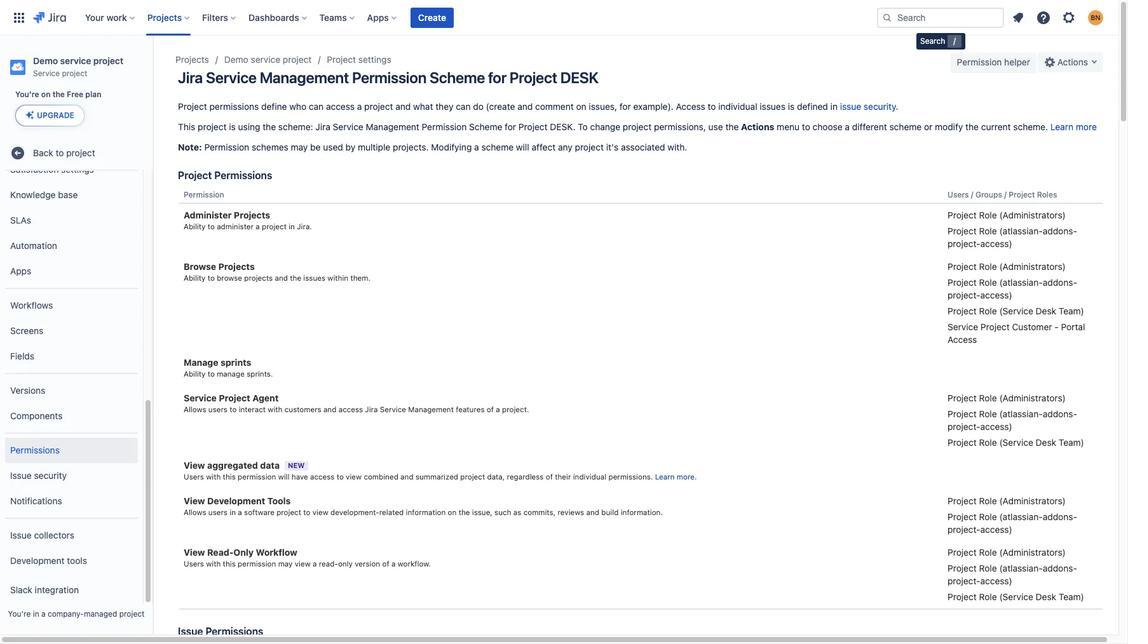 Task type: describe. For each thing, give the bounding box(es) containing it.
Search field
[[877, 7, 1005, 28]]

reviews
[[558, 509, 584, 517]]

(service for service project agent
[[1000, 438, 1034, 448]]

workflow
[[256, 548, 297, 558]]

project up free
[[62, 69, 87, 78]]

permissions
[[210, 101, 259, 112]]

issue collectors
[[10, 530, 74, 541]]

notifications link
[[5, 489, 138, 514]]

demo service project service project
[[33, 55, 124, 78]]

back to project
[[33, 147, 95, 158]]

this project is using the scheme: jira service management permission scheme for project desk. to change project permissions, use the actions menu to choose a different scheme or modify the current scheme. learn more
[[178, 121, 1097, 132]]

comment
[[535, 101, 574, 112]]

permission down they at the left of the page
[[422, 121, 467, 132]]

1 role from the top
[[980, 210, 997, 221]]

2 horizontal spatial on
[[576, 101, 587, 112]]

1 horizontal spatial will
[[516, 142, 529, 153]]

base
[[58, 189, 78, 200]]

0 vertical spatial users
[[948, 190, 969, 200]]

to inside administer projects ability to administer a project in jira.
[[208, 223, 215, 231]]

demo for demo service project
[[224, 54, 248, 65]]

this inside view read-only workflow users with this permission may view a read-only version of a workflow.
[[223, 560, 236, 569]]

ability for manage sprints
[[184, 370, 206, 378]]

project inside the view development tools allows users in a software project to view development-related information on the issue, such as commits, reviews and build information.
[[277, 509, 301, 517]]

1 horizontal spatial scheme
[[890, 121, 922, 132]]

service project agent allows users to interact with customers and access jira service management features of a project.
[[184, 393, 529, 414]]

issue
[[840, 101, 862, 112]]

permissions,
[[654, 121, 706, 132]]

group containing workflows
[[5, 288, 138, 373]]

2 can from the left
[[456, 101, 471, 112]]

only
[[338, 560, 353, 569]]

5 (atlassian- from the top
[[1000, 563, 1043, 574]]

and inside the view development tools allows users in a software project to view development-related information on the issue, such as commits, reviews and build information.
[[587, 509, 600, 517]]

appswitcher icon image
[[11, 10, 27, 25]]

collectors
[[34, 530, 74, 541]]

project role (administrators) project role (atlassian-addons- project-access) for view development tools
[[948, 496, 1078, 535]]

settings for satisfaction settings
[[61, 164, 94, 175]]

0 vertical spatial management
[[260, 69, 349, 86]]

issue collectors link
[[5, 523, 138, 549]]

12 role from the top
[[980, 563, 997, 574]]

scheme.
[[1014, 121, 1048, 132]]

permissions for issue permissions
[[206, 626, 263, 638]]

create
[[418, 12, 446, 23]]

them.
[[351, 274, 371, 282]]

security inside group
[[34, 470, 67, 481]]

scheme:
[[278, 121, 313, 132]]

to up use
[[708, 101, 716, 112]]

6 role from the top
[[980, 393, 997, 404]]

3 project- from the top
[[948, 422, 981, 432]]

13 role from the top
[[980, 592, 997, 603]]

0 vertical spatial issues
[[760, 101, 786, 112]]

use
[[709, 121, 723, 132]]

projects.
[[393, 142, 429, 153]]

project- inside project role (administrators) project role (atlassian-addons- project-access) project role (service desk team) service project customer - portal access
[[948, 290, 981, 301]]

5 (administrators) from the top
[[1000, 548, 1066, 558]]

summarized
[[416, 473, 458, 481]]

sprints.
[[247, 370, 273, 378]]

apps for apps link
[[10, 266, 31, 276]]

of inside view read-only workflow users with this permission may view a read-only version of a workflow.
[[382, 560, 390, 569]]

project role (administrators) project role (atlassian-addons- project-access) project role (service desk team) service project customer - portal access
[[948, 261, 1086, 345]]

view for view read-only workflow users with this permission may view a read-only version of a workflow.
[[184, 548, 205, 558]]

a left company-
[[41, 610, 46, 619]]

allows for service
[[184, 406, 206, 414]]

jira.
[[297, 223, 312, 231]]

users inside new users with this permission will have access to view combined and summarized project data, regardless of their individual permissions. learn more.
[[184, 473, 204, 481]]

only
[[234, 548, 254, 558]]

or
[[924, 121, 933, 132]]

project down the to
[[575, 142, 604, 153]]

your profile and settings image
[[1089, 10, 1104, 25]]

settings for project settings
[[359, 54, 391, 65]]

projects inside administer projects ability to administer a project in jira.
[[234, 210, 270, 221]]

view for view development tools allows users in a software project to view development-related information on the issue, such as commits, reviews and build information.
[[184, 496, 205, 507]]

management inside service project agent allows users to interact with customers and access jira service management features of a project.
[[408, 406, 454, 414]]

and left what on the left top of page
[[396, 101, 411, 112]]

project inside service project agent allows users to interact with customers and access jira service management features of a project.
[[219, 393, 250, 404]]

screens link
[[5, 319, 138, 344]]

such
[[495, 509, 512, 517]]

0 horizontal spatial access
[[676, 101, 706, 112]]

1 vertical spatial scheme
[[469, 121, 503, 132]]

project role (administrators) project role (atlassian-addons- project-access) project role (service desk team) for view read-only workflow
[[948, 548, 1085, 603]]

permission inside new users with this permission will have access to view combined and summarized project data, regardless of their individual permissions. learn more.
[[238, 473, 276, 481]]

change
[[590, 121, 621, 132]]

tools
[[67, 556, 87, 566]]

actions button
[[1038, 52, 1103, 72]]

allows for view
[[184, 509, 206, 517]]

this inside new users with this permission will have access to view combined and summarized project data, regardless of their individual permissions. learn more.
[[223, 473, 236, 481]]

a down jira service management permission scheme for project desk
[[357, 101, 362, 112]]

projects
[[244, 274, 273, 282]]

project inside back to project link
[[66, 147, 95, 158]]

jira service management permission scheme for project desk
[[178, 69, 599, 86]]

apps for apps popup button in the left top of the page
[[367, 12, 389, 23]]

search
[[921, 36, 946, 46]]

back to project link
[[5, 141, 148, 166]]

projects inside popup button
[[147, 12, 182, 23]]

the left free
[[53, 90, 65, 99]]

be
[[310, 142, 321, 153]]

learn more link
[[1051, 121, 1097, 132]]

new users with this permission will have access to view combined and summarized project data, regardless of their individual permissions. learn more.
[[184, 462, 697, 481]]

teams button
[[316, 7, 360, 28]]

4 addons- from the top
[[1043, 512, 1078, 523]]

regardless
[[507, 473, 544, 481]]

issue security link
[[5, 464, 138, 489]]

in inside the view development tools allows users in a software project to view development-related information on the issue, such as commits, reviews and build information.
[[230, 509, 236, 517]]

0 horizontal spatial scheme
[[482, 142, 514, 153]]

addons- inside project role (administrators) project role (atlassian-addons- project-access) project role (service desk team) service project customer - portal access
[[1043, 277, 1078, 288]]

3 addons- from the top
[[1043, 409, 1078, 420]]

information
[[406, 509, 446, 517]]

jira inside service project agent allows users to interact with customers and access jira service management features of a project.
[[365, 406, 378, 414]]

menu
[[777, 121, 800, 132]]

issue for issue collectors
[[10, 530, 32, 541]]

on inside the view development tools allows users in a software project to view development-related information on the issue, such as commits, reviews and build information.
[[448, 509, 457, 517]]

different
[[853, 121, 887, 132]]

build
[[602, 509, 619, 517]]

project inside new users with this permission will have access to view combined and summarized project data, regardless of their individual permissions. learn more.
[[461, 473, 485, 481]]

1 access) from the top
[[981, 239, 1013, 249]]

to inside browse projects ability to browse projects and the issues within them.
[[208, 274, 215, 282]]

portal
[[1062, 322, 1086, 333]]

4 (atlassian- from the top
[[1000, 512, 1043, 523]]

to right back
[[56, 147, 64, 158]]

view development tools allows users in a software project to view development-related information on the issue, such as commits, reviews and build information.
[[184, 496, 663, 517]]

with inside view read-only workflow users with this permission may view a read-only version of a workflow.
[[206, 560, 221, 569]]

the right use
[[726, 121, 739, 132]]

5 addons- from the top
[[1043, 563, 1078, 574]]

this
[[178, 121, 195, 132]]

of inside service project agent allows users to interact with customers and access jira service management features of a project.
[[487, 406, 494, 414]]

in inside administer projects ability to administer a project in jira.
[[289, 223, 295, 231]]

browse projects ability to browse projects and the issues within them.
[[184, 261, 371, 282]]

0 horizontal spatial jira
[[178, 69, 203, 86]]

development inside development tools link
[[10, 556, 65, 566]]

access) inside project role (administrators) project role (atlassian-addons- project-access) project role (service desk team) service project customer - portal access
[[981, 290, 1013, 301]]

team) for view read-only workflow
[[1059, 592, 1085, 603]]

service for demo service project service project
[[60, 55, 91, 66]]

desk.
[[550, 121, 576, 132]]

workflow.
[[398, 560, 431, 569]]

sidebar navigation image
[[139, 51, 167, 76]]

search image
[[883, 12, 893, 23]]

1 can from the left
[[309, 101, 324, 112]]

issue for issue permissions
[[178, 626, 203, 638]]

4 role from the top
[[980, 277, 997, 288]]

administer projects ability to administer a project in jira.
[[184, 210, 312, 231]]

versions link
[[5, 378, 138, 404]]

and inside browse projects ability to browse projects and the issues within them.
[[275, 274, 288, 282]]

agent
[[253, 393, 279, 404]]

0 vertical spatial may
[[291, 142, 308, 153]]

upgrade
[[37, 111, 74, 120]]

2 horizontal spatial /
[[1005, 190, 1007, 200]]

5 access) from the top
[[981, 576, 1013, 587]]

9 role from the top
[[980, 496, 997, 507]]

projects link
[[175, 52, 209, 67]]

upgrade button
[[16, 106, 84, 126]]

users for project
[[208, 406, 228, 414]]

group containing issue collectors
[[5, 518, 138, 578]]

features
[[456, 406, 485, 414]]

screens
[[10, 325, 43, 336]]

1 project- from the top
[[948, 239, 981, 249]]

project inside the demo service project link
[[283, 54, 312, 65]]

you're for you're on the free plan
[[15, 90, 39, 99]]

development-
[[331, 509, 379, 517]]

data
[[260, 460, 280, 471]]

customers
[[285, 406, 321, 414]]

to
[[578, 121, 588, 132]]

permission helper
[[957, 56, 1031, 67]]

permission up administer
[[184, 190, 224, 200]]

of inside new users with this permission will have access to view combined and summarized project data, regardless of their individual permissions. learn more.
[[546, 473, 553, 481]]

ability for browse projects
[[184, 274, 206, 282]]

you're for you're in a company-managed project
[[8, 610, 31, 619]]

help image
[[1036, 10, 1052, 25]]

a right modifying
[[474, 142, 479, 153]]

1 horizontal spatial /
[[971, 190, 974, 200]]

demo service project
[[224, 54, 312, 65]]

a right choose
[[845, 121, 850, 132]]

helper
[[1005, 56, 1031, 67]]

using
[[238, 121, 260, 132]]

components link
[[5, 404, 138, 429]]

project permissions
[[178, 170, 272, 181]]

group containing versions
[[5, 373, 138, 433]]

defined
[[797, 101, 828, 112]]

0 horizontal spatial is
[[229, 121, 236, 132]]

permission left helper
[[957, 56, 1002, 67]]

3 role from the top
[[980, 261, 997, 272]]

dashboards button
[[245, 7, 312, 28]]

slas link
[[5, 208, 138, 233]]

to inside new users with this permission will have access to view combined and summarized project data, regardless of their individual permissions. learn more.
[[337, 473, 344, 481]]

1 (atlassian- from the top
[[1000, 226, 1043, 237]]

team) inside project role (administrators) project role (atlassian-addons- project-access) project role (service desk team) service project customer - portal access
[[1059, 306, 1085, 317]]

view aggregated data
[[184, 460, 280, 471]]

they
[[436, 101, 454, 112]]

view for workflow
[[295, 560, 311, 569]]

will inside new users with this permission will have access to view combined and summarized project data, regardless of their individual permissions. learn more.
[[278, 473, 290, 481]]

development inside the view development tools allows users in a software project to view development-related information on the issue, such as commits, reviews and build information.
[[207, 496, 265, 507]]

5 project- from the top
[[948, 576, 981, 587]]

plan
[[85, 90, 101, 99]]

modifying
[[431, 142, 472, 153]]

associated
[[621, 142, 665, 153]]

their
[[555, 473, 571, 481]]

knowledge base link
[[5, 183, 138, 208]]

in left issue
[[831, 101, 838, 112]]

new
[[288, 462, 305, 470]]

slack integration
[[10, 585, 79, 596]]

service inside demo service project service project
[[33, 69, 60, 78]]

settings image
[[1062, 10, 1077, 25]]



Task type: locate. For each thing, give the bounding box(es) containing it.
0 vertical spatial view
[[184, 460, 205, 471]]

issue
[[10, 470, 32, 481], [10, 530, 32, 541], [178, 626, 203, 638]]

individual right their
[[573, 473, 607, 481]]

1 vertical spatial security
[[34, 470, 67, 481]]

to down administer
[[208, 223, 215, 231]]

project down "tools" at bottom
[[277, 509, 301, 517]]

the right modify
[[966, 121, 979, 132]]

2 vertical spatial for
[[505, 121, 516, 132]]

1 view from the top
[[184, 460, 205, 471]]

1 horizontal spatial on
[[448, 509, 457, 517]]

view down view aggregated data
[[184, 496, 205, 507]]

issue permissions
[[178, 626, 263, 638]]

development down the "issue collectors"
[[10, 556, 65, 566]]

and right the projects
[[275, 274, 288, 282]]

managed
[[84, 610, 117, 619]]

fields link
[[5, 344, 138, 370]]

in
[[831, 101, 838, 112], [289, 223, 295, 231], [230, 509, 236, 517], [33, 610, 39, 619]]

with inside new users with this permission will have access to view combined and summarized project data, regardless of their individual permissions. learn more.
[[206, 473, 221, 481]]

permission up project permissions
[[204, 142, 249, 153]]

of right version
[[382, 560, 390, 569]]

project-
[[948, 239, 981, 249], [948, 290, 981, 301], [948, 422, 981, 432], [948, 525, 981, 535], [948, 576, 981, 587]]

0 vertical spatial (service
[[1000, 306, 1034, 317]]

1 this from the top
[[223, 473, 236, 481]]

with inside service project agent allows users to interact with customers and access jira service management features of a project.
[[268, 406, 283, 414]]

project role (administrators) project role (atlassian-addons- project-access)
[[948, 210, 1078, 249], [948, 496, 1078, 535]]

-
[[1055, 322, 1059, 333]]

2 horizontal spatial view
[[346, 473, 362, 481]]

small image
[[1045, 57, 1055, 67]]

knowledge
[[10, 189, 56, 200]]

4 group from the top
[[5, 433, 138, 518]]

3 (atlassian- from the top
[[1000, 409, 1043, 420]]

create button
[[411, 7, 454, 28]]

actions inside dropdown button
[[1055, 56, 1089, 67]]

actions down settings icon
[[1055, 56, 1089, 67]]

ability
[[184, 223, 206, 231], [184, 274, 206, 282], [184, 370, 206, 378]]

1 vertical spatial of
[[546, 473, 553, 481]]

0 vertical spatial access
[[326, 101, 355, 112]]

jira image
[[33, 10, 66, 25], [33, 10, 66, 25]]

1 project role (administrators) project role (atlassian-addons- project-access) project role (service desk team) from the top
[[948, 393, 1085, 448]]

slack integration link
[[5, 578, 138, 603]]

access
[[676, 101, 706, 112], [948, 335, 977, 345]]

read-
[[319, 560, 338, 569]]

the inside the view development tools allows users in a software project to view development-related information on the issue, such as commits, reviews and build information.
[[459, 509, 470, 517]]

access inside project role (administrators) project role (atlassian-addons- project-access) project role (service desk team) service project customer - portal access
[[948, 335, 977, 345]]

0 horizontal spatial actions
[[741, 121, 775, 132]]

view inside new users with this permission will have access to view combined and summarized project data, regardless of their individual permissions. learn more.
[[346, 473, 362, 481]]

users up read-
[[208, 509, 228, 517]]

with down read-
[[206, 560, 221, 569]]

project up the satisfaction settings
[[66, 147, 95, 158]]

project inside administer projects ability to administer a project in jira.
[[262, 223, 287, 231]]

1 vertical spatial view
[[313, 509, 329, 517]]

related
[[379, 509, 404, 517]]

1 desk from the top
[[1036, 306, 1057, 317]]

group containing permissions
[[5, 433, 138, 518]]

ability inside browse projects ability to browse projects and the issues within them.
[[184, 274, 206, 282]]

browse
[[184, 261, 216, 272]]

banner containing your work
[[0, 0, 1119, 36]]

0 vertical spatial scheme
[[890, 121, 922, 132]]

ability for administer projects
[[184, 223, 206, 231]]

to inside service project agent allows users to interact with customers and access jira service management features of a project.
[[230, 406, 237, 414]]

automation link
[[5, 233, 138, 259]]

0 vertical spatial for
[[488, 69, 507, 86]]

project permissions define who can access a project and what they can do (create and comment on issues, for example). access to individual issues is defined in issue security .
[[178, 101, 899, 112]]

2 allows from the top
[[184, 509, 206, 517]]

a inside the view development tools allows users in a software project to view development-related information on the issue, such as commits, reviews and build information.
[[238, 509, 242, 517]]

satisfaction settings link
[[5, 157, 138, 183]]

1 ability from the top
[[184, 223, 206, 231]]

2 vertical spatial users
[[184, 560, 204, 569]]

1 horizontal spatial issues
[[760, 101, 786, 112]]

by
[[346, 142, 356, 153]]

projects right work
[[147, 12, 182, 23]]

a left project.
[[496, 406, 500, 414]]

individual inside new users with this permission will have access to view combined and summarized project data, regardless of their individual permissions. learn more.
[[573, 473, 607, 481]]

view inside the view development tools allows users in a software project to view development-related information on the issue, such as commits, reviews and build information.
[[184, 496, 205, 507]]

view inside view read-only workflow users with this permission may view a read-only version of a workflow.
[[295, 560, 311, 569]]

browse
[[217, 274, 242, 282]]

group containing satisfaction settings
[[5, 0, 138, 288]]

in left jira.
[[289, 223, 295, 231]]

1 vertical spatial access
[[339, 406, 363, 414]]

3 (administrators) from the top
[[1000, 393, 1066, 404]]

1 team) from the top
[[1059, 306, 1085, 317]]

demo right projects link
[[224, 54, 248, 65]]

version
[[355, 560, 380, 569]]

with down agent
[[268, 406, 283, 414]]

users inside the view development tools allows users in a software project to view development-related information on the issue, such as commits, reviews and build information.
[[208, 509, 228, 517]]

scheme down do
[[469, 121, 503, 132]]

(service for view read-only workflow
[[1000, 592, 1034, 603]]

1 horizontal spatial individual
[[719, 101, 758, 112]]

administer
[[217, 223, 254, 231]]

1 horizontal spatial jira
[[316, 121, 331, 132]]

settings inside project settings link
[[359, 54, 391, 65]]

permissions.
[[609, 473, 653, 481]]

a left software
[[238, 509, 242, 517]]

11 role from the top
[[980, 548, 997, 558]]

1 horizontal spatial can
[[456, 101, 471, 112]]

projects
[[147, 12, 182, 23], [175, 54, 209, 65], [234, 210, 270, 221], [218, 261, 255, 272]]

2 access) from the top
[[981, 290, 1013, 301]]

2 view from the top
[[184, 496, 205, 507]]

0 vertical spatial is
[[788, 101, 795, 112]]

you're in a company-managed project
[[8, 610, 145, 619]]

will
[[516, 142, 529, 153], [278, 473, 290, 481]]

apps button
[[363, 7, 402, 28]]

1 users from the top
[[208, 406, 228, 414]]

note: permission schemes may be used by multiple projects. modifying a scheme will affect any project it's associated with.
[[178, 142, 688, 153]]

issues left within
[[304, 274, 326, 282]]

information.
[[621, 509, 663, 517]]

issue for issue security
[[10, 470, 32, 481]]

2 project- from the top
[[948, 290, 981, 301]]

software
[[244, 509, 275, 517]]

1 vertical spatial actions
[[741, 121, 775, 132]]

0 vertical spatial ability
[[184, 223, 206, 231]]

1 (administrators) from the top
[[1000, 210, 1066, 221]]

will left have
[[278, 473, 290, 481]]

issue security link
[[840, 101, 896, 112]]

you're down slack
[[8, 610, 31, 619]]

0 vertical spatial settings
[[359, 54, 391, 65]]

1 horizontal spatial development
[[207, 496, 265, 507]]

2 vertical spatial permissions
[[206, 626, 263, 638]]

(atlassian-
[[1000, 226, 1043, 237], [1000, 277, 1043, 288], [1000, 409, 1043, 420], [1000, 512, 1043, 523], [1000, 563, 1043, 574]]

4 (administrators) from the top
[[1000, 496, 1066, 507]]

0 vertical spatial individual
[[719, 101, 758, 112]]

service inside project role (administrators) project role (atlassian-addons- project-access) project role (service desk team) service project customer - portal access
[[948, 322, 979, 333]]

1 vertical spatial project role (administrators) project role (atlassian-addons- project-access)
[[948, 496, 1078, 535]]

0 vertical spatial with
[[268, 406, 283, 414]]

0 horizontal spatial individual
[[573, 473, 607, 481]]

3 view from the top
[[184, 548, 205, 558]]

multiple
[[358, 142, 391, 153]]

0 vertical spatial actions
[[1055, 56, 1089, 67]]

and right (create
[[518, 101, 533, 112]]

2 permission from the top
[[238, 560, 276, 569]]

7 role from the top
[[980, 409, 997, 420]]

0 vertical spatial view
[[346, 473, 362, 481]]

0 vertical spatial on
[[41, 90, 51, 99]]

access
[[326, 101, 355, 112], [339, 406, 363, 414], [310, 473, 335, 481]]

can right who
[[309, 101, 324, 112]]

1 horizontal spatial service
[[251, 54, 281, 65]]

2 this from the top
[[223, 560, 236, 569]]

ability inside administer projects ability to administer a project in jira.
[[184, 223, 206, 231]]

view for this
[[346, 473, 362, 481]]

dashboards
[[249, 12, 299, 23]]

permission down project settings link
[[352, 69, 427, 86]]

permissions for project permissions
[[214, 170, 272, 181]]

scheme
[[430, 69, 485, 86], [469, 121, 503, 132]]

2 vertical spatial access
[[310, 473, 335, 481]]

2 users from the top
[[208, 509, 228, 517]]

a inside administer projects ability to administer a project in jira.
[[256, 223, 260, 231]]

1 vertical spatial users
[[208, 509, 228, 517]]

allows inside the view development tools allows users in a software project to view development-related information on the issue, such as commits, reviews and build information.
[[184, 509, 206, 517]]

1 horizontal spatial actions
[[1055, 56, 1089, 67]]

0 horizontal spatial of
[[382, 560, 390, 569]]

1 vertical spatial view
[[184, 496, 205, 507]]

0 vertical spatial users
[[208, 406, 228, 414]]

this down view aggregated data
[[223, 473, 236, 481]]

security up notifications
[[34, 470, 67, 481]]

fields
[[10, 351, 34, 362]]

view inside the view development tools allows users in a software project to view development-related information on the issue, such as commits, reviews and build information.
[[313, 509, 329, 517]]

roles
[[1038, 190, 1058, 200]]

service down dashboards
[[251, 54, 281, 65]]

apps inside popup button
[[367, 12, 389, 23]]

10 role from the top
[[980, 512, 997, 523]]

to down browse
[[208, 274, 215, 282]]

settings up jira service management permission scheme for project desk
[[359, 54, 391, 65]]

jira
[[178, 69, 203, 86], [316, 121, 331, 132], [365, 406, 378, 414]]

4 access) from the top
[[981, 525, 1013, 535]]

desk for service project agent
[[1036, 438, 1057, 448]]

a
[[357, 101, 362, 112], [845, 121, 850, 132], [474, 142, 479, 153], [256, 223, 260, 231], [496, 406, 500, 414], [238, 509, 242, 517], [313, 560, 317, 569], [392, 560, 396, 569], [41, 610, 46, 619]]

0 horizontal spatial /
[[954, 36, 956, 46]]

notifications image
[[1011, 10, 1026, 25]]

with.
[[668, 142, 688, 153]]

who
[[289, 101, 307, 112]]

may down workflow
[[278, 560, 293, 569]]

settings inside satisfaction settings link
[[61, 164, 94, 175]]

as
[[514, 509, 522, 517]]

manage
[[217, 370, 245, 378]]

1 vertical spatial (service
[[1000, 438, 1034, 448]]

project right this
[[198, 121, 227, 132]]

access inside new users with this permission will have access to view combined and summarized project data, regardless of their individual permissions. learn more.
[[310, 473, 335, 481]]

1 horizontal spatial demo
[[224, 54, 248, 65]]

0 horizontal spatial learn
[[655, 473, 675, 481]]

1 horizontal spatial security
[[864, 101, 896, 112]]

1 vertical spatial project role (administrators) project role (atlassian-addons- project-access) project role (service desk team)
[[948, 548, 1085, 603]]

ability down manage
[[184, 370, 206, 378]]

may inside view read-only workflow users with this permission may view a read-only version of a workflow.
[[278, 560, 293, 569]]

team) for service project agent
[[1059, 438, 1085, 448]]

the inside browse projects ability to browse projects and the issues within them.
[[290, 274, 301, 282]]

5 role from the top
[[980, 306, 997, 317]]

1 vertical spatial ability
[[184, 274, 206, 282]]

3 access) from the top
[[981, 422, 1013, 432]]

1 vertical spatial issues
[[304, 274, 326, 282]]

2 vertical spatial of
[[382, 560, 390, 569]]

to inside the view development tools allows users in a software project to view development-related information on the issue, such as commits, reviews and build information.
[[303, 509, 311, 517]]

2 vertical spatial management
[[408, 406, 454, 414]]

a inside service project agent allows users to interact with customers and access jira service management features of a project.
[[496, 406, 500, 414]]

0 vertical spatial scheme
[[430, 69, 485, 86]]

note:
[[178, 142, 202, 153]]

users inside view read-only workflow users with this permission may view a read-only version of a workflow.
[[184, 560, 204, 569]]

service for demo service project
[[251, 54, 281, 65]]

for right issues,
[[620, 101, 631, 112]]

1 vertical spatial permissions
[[10, 445, 60, 456]]

0 vertical spatial learn
[[1051, 121, 1074, 132]]

2 role from the top
[[980, 226, 997, 237]]

access right customers
[[339, 406, 363, 414]]

1 allows from the top
[[184, 406, 206, 414]]

2 group from the top
[[5, 288, 138, 373]]

1 vertical spatial allows
[[184, 509, 206, 517]]

service up free
[[60, 55, 91, 66]]

2 (service from the top
[[1000, 438, 1034, 448]]

permissions
[[214, 170, 272, 181], [10, 445, 60, 456], [206, 626, 263, 638]]

(administrators) inside project role (administrators) project role (atlassian-addons- project-access) project role (service desk team) service project customer - portal access
[[1000, 261, 1066, 272]]

0 horizontal spatial issues
[[304, 274, 326, 282]]

you're up upgrade button
[[15, 90, 39, 99]]

for up (create
[[488, 69, 507, 86]]

scheme down .
[[890, 121, 922, 132]]

users inside service project agent allows users to interact with customers and access jira service management features of a project.
[[208, 406, 228, 414]]

access inside service project agent allows users to interact with customers and access jira service management features of a project.
[[339, 406, 363, 414]]

issue,
[[472, 509, 493, 517]]

1 project role (administrators) project role (atlassian-addons- project-access) from the top
[[948, 210, 1078, 249]]

teams
[[320, 12, 347, 23]]

can left do
[[456, 101, 471, 112]]

your work
[[85, 12, 127, 23]]

users / groups / project roles
[[948, 190, 1058, 200]]

/ right groups in the top of the page
[[1005, 190, 1007, 200]]

workflows
[[10, 300, 53, 311]]

0 horizontal spatial view
[[295, 560, 311, 569]]

management left features
[[408, 406, 454, 414]]

/ left groups in the top of the page
[[971, 190, 974, 200]]

view left development-
[[313, 509, 329, 517]]

2 project role (administrators) project role (atlassian-addons- project-access) from the top
[[948, 496, 1078, 535]]

issues
[[760, 101, 786, 112], [304, 274, 326, 282]]

to down manage
[[208, 370, 215, 378]]

automation
[[10, 240, 57, 251]]

3 ability from the top
[[184, 370, 206, 378]]

2 horizontal spatial of
[[546, 473, 553, 481]]

data,
[[487, 473, 505, 481]]

will left affect
[[516, 142, 529, 153]]

0 vertical spatial permission
[[238, 473, 276, 481]]

project up 'associated'
[[623, 121, 652, 132]]

2 vertical spatial jira
[[365, 406, 378, 414]]

2 (administrators) from the top
[[1000, 261, 1066, 272]]

0 vertical spatial project role (administrators) project role (atlassian-addons- project-access) project role (service desk team)
[[948, 393, 1085, 448]]

learn left 'more.'
[[655, 473, 675, 481]]

permission inside view read-only workflow users with this permission may view a read-only version of a workflow.
[[238, 560, 276, 569]]

3 team) from the top
[[1059, 592, 1085, 603]]

0 vertical spatial you're
[[15, 90, 39, 99]]

any
[[558, 142, 573, 153]]

demo up you're on the free plan
[[33, 55, 58, 66]]

1 vertical spatial individual
[[573, 473, 607, 481]]

to right menu
[[802, 121, 811, 132]]

project up plan
[[93, 55, 124, 66]]

may
[[291, 142, 308, 153], [278, 560, 293, 569]]

desk for view read-only workflow
[[1036, 592, 1057, 603]]

project down dashboards dropdown button
[[283, 54, 312, 65]]

1 (service from the top
[[1000, 306, 1034, 317]]

and inside new users with this permission will have access to view combined and summarized project data, regardless of their individual permissions. learn more.
[[401, 473, 414, 481]]

project
[[327, 54, 356, 65], [510, 69, 557, 86], [178, 101, 207, 112], [519, 121, 548, 132], [178, 170, 212, 181], [1009, 190, 1035, 200], [948, 210, 977, 221], [948, 226, 977, 237], [948, 261, 977, 272], [948, 277, 977, 288], [948, 306, 977, 317], [981, 322, 1010, 333], [219, 393, 250, 404], [948, 393, 977, 404], [948, 409, 977, 420], [948, 438, 977, 448], [948, 496, 977, 507], [948, 512, 977, 523], [948, 548, 977, 558], [948, 563, 977, 574], [948, 592, 977, 603]]

development tools link
[[5, 549, 138, 574]]

1 vertical spatial may
[[278, 560, 293, 569]]

5 group from the top
[[5, 518, 138, 578]]

customer
[[1013, 322, 1053, 333]]

2 vertical spatial ability
[[184, 370, 206, 378]]

1 vertical spatial for
[[620, 101, 631, 112]]

modify
[[935, 121, 963, 132]]

1 horizontal spatial learn
[[1051, 121, 1074, 132]]

3 (service from the top
[[1000, 592, 1034, 603]]

desk inside project role (administrators) project role (atlassian-addons- project-access) project role (service desk team) service project customer - portal access
[[1036, 306, 1057, 317]]

on up the to
[[576, 101, 587, 112]]

2 vertical spatial desk
[[1036, 592, 1057, 603]]

project settings
[[327, 54, 391, 65]]

learn inside new users with this permission will have access to view combined and summarized project data, regardless of their individual permissions. learn more.
[[655, 473, 675, 481]]

addons-
[[1043, 226, 1078, 237], [1043, 277, 1078, 288], [1043, 409, 1078, 420], [1043, 512, 1078, 523], [1043, 563, 1078, 574]]

/ right search
[[954, 36, 956, 46]]

allows inside service project agent allows users to interact with customers and access jira service management features of a project.
[[184, 406, 206, 414]]

banner
[[0, 0, 1119, 36]]

1 vertical spatial jira
[[316, 121, 331, 132]]

0 vertical spatial jira
[[178, 69, 203, 86]]

your
[[85, 12, 104, 23]]

2 (atlassian- from the top
[[1000, 277, 1043, 288]]

current
[[982, 121, 1011, 132]]

1 vertical spatial issue
[[10, 530, 32, 541]]

a left workflow.
[[392, 560, 396, 569]]

allows down view aggregated data
[[184, 509, 206, 517]]

1 horizontal spatial settings
[[359, 54, 391, 65]]

project.
[[502, 406, 529, 414]]

view for view aggregated data
[[184, 460, 205, 471]]

scheme
[[890, 121, 922, 132], [482, 142, 514, 153]]

1 vertical spatial team)
[[1059, 438, 1085, 448]]

projects up administer
[[234, 210, 270, 221]]

the right the projects
[[290, 274, 301, 282]]

0 horizontal spatial security
[[34, 470, 67, 481]]

do
[[473, 101, 484, 112]]

projects right sidebar navigation icon
[[175, 54, 209, 65]]

project settings link
[[327, 52, 391, 67]]

project role (administrators) project role (atlassian-addons- project-access) project role (service desk team) for service project agent
[[948, 393, 1085, 448]]

with down view aggregated data
[[206, 473, 221, 481]]

2 addons- from the top
[[1043, 277, 1078, 288]]

0 horizontal spatial on
[[41, 90, 51, 99]]

1 horizontal spatial of
[[487, 406, 494, 414]]

project right managed
[[119, 610, 145, 619]]

is left the using on the left top of page
[[229, 121, 236, 132]]

individual
[[719, 101, 758, 112], [573, 473, 607, 481]]

you're on the free plan
[[15, 90, 101, 99]]

view left aggregated
[[184, 460, 205, 471]]

0 vertical spatial apps
[[367, 12, 389, 23]]

issues inside browse projects ability to browse projects and the issues within them.
[[304, 274, 326, 282]]

and
[[396, 101, 411, 112], [518, 101, 533, 112], [275, 274, 288, 282], [324, 406, 337, 414], [401, 473, 414, 481], [587, 509, 600, 517]]

0 horizontal spatial service
[[60, 55, 91, 66]]

2 vertical spatial team)
[[1059, 592, 1085, 603]]

to
[[708, 101, 716, 112], [802, 121, 811, 132], [56, 147, 64, 158], [208, 223, 215, 231], [208, 274, 215, 282], [208, 370, 215, 378], [230, 406, 237, 414], [337, 473, 344, 481], [303, 509, 311, 517]]

demo inside demo service project service project
[[33, 55, 58, 66]]

group
[[5, 0, 138, 288], [5, 288, 138, 373], [5, 373, 138, 433], [5, 433, 138, 518], [5, 518, 138, 578]]

may left be
[[291, 142, 308, 153]]

view left read-
[[295, 560, 311, 569]]

in down 'slack integration'
[[33, 610, 39, 619]]

to inside manage sprints ability to manage sprints.
[[208, 370, 215, 378]]

actions left menu
[[741, 121, 775, 132]]

1 vertical spatial is
[[229, 121, 236, 132]]

2 vertical spatial on
[[448, 509, 457, 517]]

/
[[954, 36, 956, 46], [971, 190, 974, 200], [1005, 190, 1007, 200]]

2 vertical spatial (service
[[1000, 592, 1034, 603]]

access right have
[[310, 473, 335, 481]]

the right the using on the left top of page
[[263, 121, 276, 132]]

ability inside manage sprints ability to manage sprints.
[[184, 370, 206, 378]]

1 vertical spatial will
[[278, 473, 290, 481]]

2 project role (administrators) project role (atlassian-addons- project-access) project role (service desk team) from the top
[[948, 548, 1085, 603]]

to up development-
[[337, 473, 344, 481]]

permissions inside group
[[10, 445, 60, 456]]

and right customers
[[324, 406, 337, 414]]

permission down only
[[238, 560, 276, 569]]

a left read-
[[313, 560, 317, 569]]

settings down back to project
[[61, 164, 94, 175]]

administer
[[184, 210, 232, 221]]

1 permission from the top
[[238, 473, 276, 481]]

ability down browse
[[184, 274, 206, 282]]

2 vertical spatial issue
[[178, 626, 203, 638]]

(atlassian- inside project role (administrators) project role (atlassian-addons- project-access) project role (service desk team) service project customer - portal access
[[1000, 277, 1043, 288]]

and inside service project agent allows users to interact with customers and access jira service management features of a project.
[[324, 406, 337, 414]]

3 desk from the top
[[1036, 592, 1057, 603]]

view inside view read-only workflow users with this permission may view a read-only version of a workflow.
[[184, 548, 205, 558]]

2 team) from the top
[[1059, 438, 1085, 448]]

can
[[309, 101, 324, 112], [456, 101, 471, 112]]

users left interact
[[208, 406, 228, 414]]

1 vertical spatial access
[[948, 335, 977, 345]]

0 vertical spatial permissions
[[214, 170, 272, 181]]

to left interact
[[230, 406, 237, 414]]

projects inside browse projects ability to browse projects and the issues within them.
[[218, 261, 255, 272]]

2 desk from the top
[[1036, 438, 1057, 448]]

development up software
[[207, 496, 265, 507]]

project role (administrators) project role (atlassian-addons- project-access) for administer projects
[[948, 210, 1078, 249]]

a right administer
[[256, 223, 260, 231]]

1 addons- from the top
[[1043, 226, 1078, 237]]

satisfaction
[[10, 164, 59, 175]]

8 role from the top
[[980, 438, 997, 448]]

4 project- from the top
[[948, 525, 981, 535]]

0 vertical spatial access
[[676, 101, 706, 112]]

demo for demo service project service project
[[33, 55, 58, 66]]

0 horizontal spatial can
[[309, 101, 324, 112]]

to down have
[[303, 509, 311, 517]]

it's
[[606, 142, 619, 153]]

users for development
[[208, 509, 228, 517]]

management up who
[[260, 69, 349, 86]]

project down jira service management permission scheme for project desk
[[364, 101, 393, 112]]

0 vertical spatial development
[[207, 496, 265, 507]]

primary element
[[8, 0, 877, 35]]

1 vertical spatial apps
[[10, 266, 31, 276]]

view left read-
[[184, 548, 205, 558]]

service inside demo service project service project
[[60, 55, 91, 66]]

apps inside group
[[10, 266, 31, 276]]

on right information
[[448, 509, 457, 517]]

2 horizontal spatial jira
[[365, 406, 378, 414]]

project left data,
[[461, 473, 485, 481]]

company-
[[48, 610, 84, 619]]

2 ability from the top
[[184, 274, 206, 282]]

(service inside project role (administrators) project role (atlassian-addons- project-access) project role (service desk team) service project customer - portal access
[[1000, 306, 1034, 317]]

3 group from the top
[[5, 373, 138, 433]]

apps right teams popup button
[[367, 12, 389, 23]]

1 group from the top
[[5, 0, 138, 288]]

1 vertical spatial learn
[[655, 473, 675, 481]]

1 vertical spatial management
[[366, 121, 420, 132]]

1 vertical spatial on
[[576, 101, 587, 112]]

learn left 'more' at the right
[[1051, 121, 1074, 132]]

security up different
[[864, 101, 896, 112]]



Task type: vqa. For each thing, say whether or not it's contained in the screenshot.
the message
no



